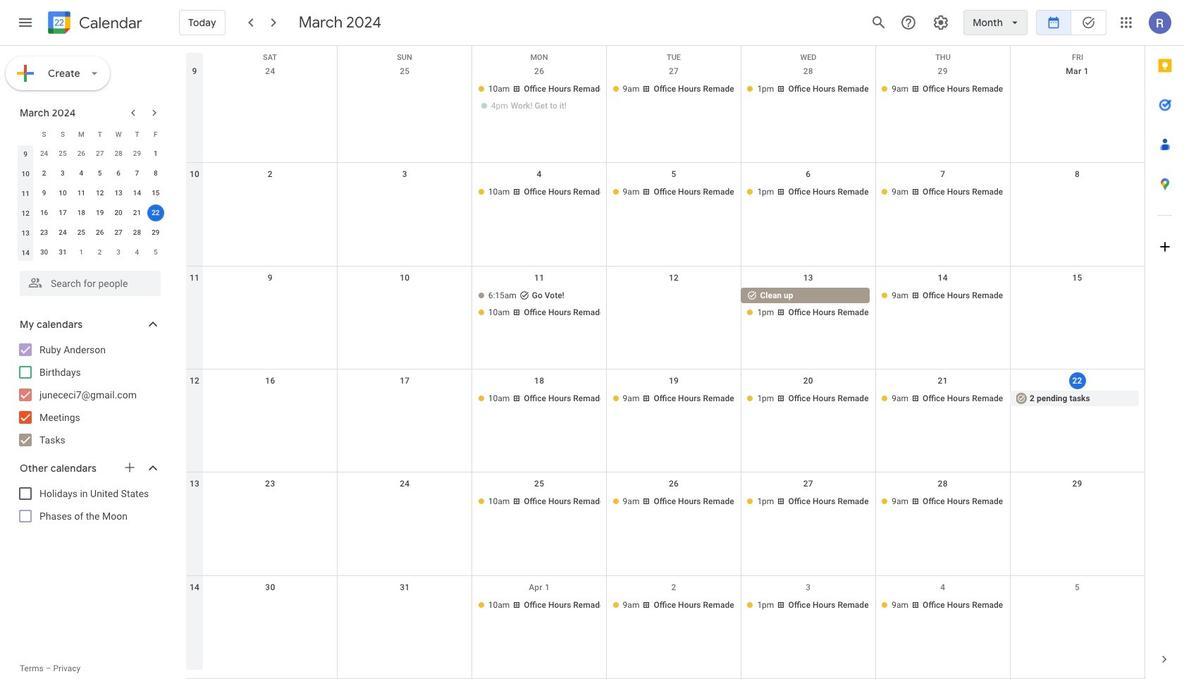 Task type: vqa. For each thing, say whether or not it's contained in the screenshot.
my calendars list at the left of the page
yes



Task type: locate. For each thing, give the bounding box(es) containing it.
19 element
[[91, 205, 108, 221]]

5 element
[[91, 165, 108, 182]]

6 element
[[110, 165, 127, 182]]

march 2024 grid
[[13, 124, 165, 262]]

17 element
[[54, 205, 71, 221]]

tab list
[[1146, 46, 1185, 640]]

16 element
[[36, 205, 53, 221]]

18 element
[[73, 205, 90, 221]]

11 element
[[73, 185, 90, 202]]

february 25 element
[[54, 145, 71, 162]]

row group inside march 2024 grid
[[16, 144, 165, 262]]

row group
[[16, 144, 165, 262]]

cell
[[203, 81, 338, 115], [338, 81, 472, 115], [472, 81, 607, 115], [1011, 81, 1145, 115], [203, 184, 338, 201], [338, 184, 472, 201], [1011, 184, 1145, 201], [146, 203, 165, 223], [203, 287, 338, 321], [338, 287, 472, 321], [472, 287, 607, 321], [607, 287, 741, 321], [741, 287, 876, 321], [1011, 287, 1145, 321], [203, 391, 338, 408], [338, 391, 472, 408], [203, 494, 338, 511], [338, 494, 472, 511], [1011, 494, 1145, 511], [203, 597, 338, 614], [338, 597, 472, 614], [1011, 597, 1145, 614]]

my calendars list
[[3, 338, 175, 451]]

february 28 element
[[110, 145, 127, 162]]

column header
[[16, 124, 35, 144]]

april 3 element
[[110, 244, 127, 261]]

3 element
[[54, 165, 71, 182]]

24 element
[[54, 224, 71, 241]]

None search field
[[0, 265, 175, 296]]

26 element
[[91, 224, 108, 241]]

heading
[[76, 14, 142, 31]]

april 2 element
[[91, 244, 108, 261]]

row
[[186, 46, 1145, 67], [186, 60, 1145, 163], [16, 124, 165, 144], [16, 144, 165, 164], [186, 163, 1145, 266], [16, 164, 165, 183], [16, 183, 165, 203], [16, 203, 165, 223], [16, 223, 165, 243], [16, 243, 165, 262], [186, 266, 1145, 370], [186, 370, 1145, 473], [186, 473, 1145, 576], [186, 576, 1145, 679]]

29 element
[[147, 224, 164, 241]]

add other calendars image
[[123, 460, 137, 475]]

grid
[[186, 46, 1145, 679]]

15 element
[[147, 185, 164, 202]]



Task type: describe. For each thing, give the bounding box(es) containing it.
28 element
[[129, 224, 146, 241]]

21 element
[[129, 205, 146, 221]]

13 element
[[110, 185, 127, 202]]

heading inside calendar element
[[76, 14, 142, 31]]

calendar element
[[45, 8, 142, 39]]

february 29 element
[[129, 145, 146, 162]]

april 5 element
[[147, 244, 164, 261]]

april 1 element
[[73, 244, 90, 261]]

20 element
[[110, 205, 127, 221]]

february 26 element
[[73, 145, 90, 162]]

cell inside row group
[[146, 203, 165, 223]]

8 element
[[147, 165, 164, 182]]

4 element
[[73, 165, 90, 182]]

10 element
[[54, 185, 71, 202]]

2 element
[[36, 165, 53, 182]]

12 element
[[91, 185, 108, 202]]

february 24 element
[[36, 145, 53, 162]]

23 element
[[36, 224, 53, 241]]

settings menu image
[[933, 14, 950, 31]]

30 element
[[36, 244, 53, 261]]

february 27 element
[[91, 145, 108, 162]]

main drawer image
[[17, 14, 34, 31]]

7 element
[[129, 165, 146, 182]]

other calendars list
[[3, 482, 175, 527]]

Search for people text field
[[28, 271, 152, 296]]

april 4 element
[[129, 244, 146, 261]]

1 element
[[147, 145, 164, 162]]

31 element
[[54, 244, 71, 261]]

27 element
[[110, 224, 127, 241]]

14 element
[[129, 185, 146, 202]]

9 element
[[36, 185, 53, 202]]

25 element
[[73, 224, 90, 241]]

column header inside march 2024 grid
[[16, 124, 35, 144]]

22, today element
[[147, 205, 164, 221]]



